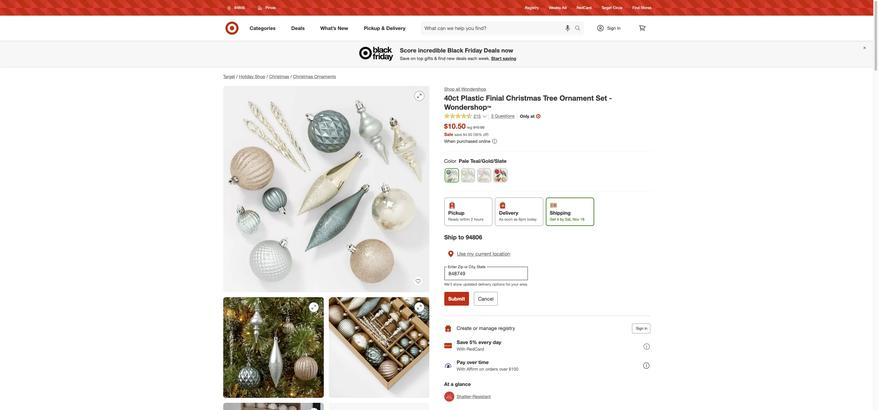 Task type: describe. For each thing, give the bounding box(es) containing it.
1 / from the left
[[237, 74, 238, 79]]

create
[[457, 325, 472, 331]]

finial
[[486, 93, 505, 102]]

weekly ad
[[549, 5, 567, 10]]

40ct plastic finial christmas tree ornament set - wondershop™, 3 of 7 image
[[329, 297, 430, 398]]

what's new link
[[315, 21, 356, 35]]

holiday shop link
[[239, 74, 266, 79]]

we'll
[[445, 282, 453, 287]]

when purchased online
[[445, 139, 491, 144]]

photo from @gala_mk85, 4 of 7 image
[[223, 403, 324, 410]]

ready
[[449, 217, 459, 222]]

save inside 'score incredible black friday deals now save on top gifts & find new deals each week. start saving'
[[400, 56, 410, 61]]

your
[[512, 282, 519, 287]]

create or manage registry
[[457, 325, 516, 331]]

use my current location
[[457, 251, 511, 257]]

all
[[456, 86, 460, 92]]

redcard link
[[577, 5, 592, 10]]

94806 inside "dropdown button"
[[235, 5, 245, 10]]

0 vertical spatial sign
[[608, 25, 617, 31]]

3
[[492, 113, 494, 119]]

manage
[[479, 325, 497, 331]]

at
[[531, 113, 535, 119]]

0 vertical spatial redcard
[[577, 5, 592, 10]]

with inside pay over time with affirm on orders over $100
[[457, 366, 466, 372]]

options
[[493, 282, 505, 287]]

pinole button
[[254, 2, 280, 13]]

sat,
[[566, 217, 572, 222]]

sign in inside sign in link
[[608, 25, 621, 31]]

set
[[596, 93, 608, 102]]

wondershop™
[[445, 102, 492, 111]]

(
[[474, 132, 475, 137]]

score incredible black friday deals now save on top gifts & find new deals each week. start saving
[[400, 47, 517, 61]]

save inside save 5% every day with redcard
[[457, 339, 469, 346]]

start
[[492, 56, 502, 61]]

6pm
[[519, 217, 527, 222]]

deals inside 'score incredible black friday deals now save on top gifts & find new deals each week. start saving'
[[484, 47, 500, 54]]

-
[[610, 93, 613, 102]]

only at
[[520, 113, 535, 119]]

0 horizontal spatial &
[[382, 25, 385, 31]]

submit
[[449, 296, 465, 302]]

what's
[[321, 25, 337, 31]]

sign inside "button"
[[637, 326, 644, 331]]

What can we help you find? suggestions appear below search field
[[421, 21, 577, 35]]

updated
[[463, 282, 478, 287]]

red/green/gold image
[[494, 169, 507, 182]]

reg
[[467, 125, 473, 130]]

target / holiday shop / christmas / christmas ornaments
[[223, 74, 336, 79]]

find stores link
[[633, 5, 652, 10]]

weekly ad link
[[549, 5, 567, 10]]

delivery as soon as 6pm today
[[500, 210, 537, 222]]

time
[[479, 359, 489, 366]]

as
[[514, 217, 518, 222]]

circle
[[613, 5, 623, 10]]

1 vertical spatial over
[[500, 366, 508, 372]]

day
[[493, 339, 502, 346]]

friday
[[465, 47, 483, 54]]

when
[[445, 139, 456, 144]]

40ct plastic finial christmas tree ornament set - wondershop™, 2 of 7 image
[[223, 297, 324, 398]]

find
[[439, 56, 446, 61]]

3 questions link
[[489, 113, 515, 120]]

search
[[572, 25, 587, 32]]

pale
[[459, 158, 469, 164]]

$100
[[509, 366, 519, 372]]

target for target circle
[[602, 5, 612, 10]]

0 horizontal spatial delivery
[[387, 25, 406, 31]]

categories link
[[245, 21, 284, 35]]

4.50
[[465, 132, 473, 137]]

area.
[[520, 282, 528, 287]]

find
[[633, 5, 640, 10]]

2 / from the left
[[267, 74, 268, 79]]

3 questions
[[492, 113, 515, 119]]

30
[[475, 132, 479, 137]]

94806 button
[[223, 2, 252, 13]]

sale
[[445, 132, 454, 137]]

image gallery element
[[223, 86, 430, 410]]

new
[[447, 56, 455, 61]]

soon
[[505, 217, 513, 222]]

cancel button
[[474, 292, 498, 306]]

sign in button
[[633, 323, 651, 333]]

pickup for ready
[[449, 210, 465, 216]]

sign in link
[[592, 21, 631, 35]]

search button
[[572, 21, 587, 36]]

wondershop
[[462, 86, 487, 92]]

color
[[445, 158, 457, 164]]

as
[[500, 217, 504, 222]]

show
[[454, 282, 462, 287]]

target for target / holiday shop / christmas / christmas ornaments
[[223, 74, 235, 79]]

5%
[[470, 339, 478, 346]]



Task type: locate. For each thing, give the bounding box(es) containing it.
0 vertical spatial sign in
[[608, 25, 621, 31]]

& inside 'score incredible black friday deals now save on top gifts & find new deals each week. start saving'
[[435, 56, 437, 61]]

shop right holiday
[[255, 74, 266, 79]]

0 vertical spatial deals
[[292, 25, 305, 31]]

0 horizontal spatial target
[[223, 74, 235, 79]]

color pale teal/gold/slate
[[445, 158, 507, 164]]

purchased
[[457, 139, 478, 144]]

christmas left ornaments
[[293, 74, 313, 79]]

registry
[[526, 5, 539, 10]]

215 link
[[445, 113, 488, 120]]

0 vertical spatial with
[[457, 346, 466, 352]]

1 horizontal spatial sign in
[[637, 326, 648, 331]]

0 horizontal spatial 94806
[[235, 5, 245, 10]]

within
[[460, 217, 470, 222]]

target left holiday
[[223, 74, 235, 79]]

/ right "target" link
[[237, 74, 238, 79]]

shipping
[[550, 210, 571, 216]]

40ct
[[445, 93, 459, 102]]

shatter-
[[457, 394, 473, 399]]

with up pay
[[457, 346, 466, 352]]

0 vertical spatial &
[[382, 25, 385, 31]]

1 vertical spatial sign
[[637, 326, 644, 331]]

target circle
[[602, 5, 623, 10]]

now
[[502, 47, 514, 54]]

94806
[[235, 5, 245, 10], [466, 233, 483, 241]]

1 vertical spatial save
[[457, 339, 469, 346]]

pale teal/gold/slate image
[[446, 169, 459, 182]]

$
[[464, 132, 465, 137]]

None text field
[[445, 267, 528, 280]]

1 vertical spatial on
[[480, 366, 485, 372]]

1 vertical spatial 94806
[[466, 233, 483, 241]]

0 horizontal spatial sign in
[[608, 25, 621, 31]]

weekly
[[549, 5, 561, 10]]

1 horizontal spatial over
[[500, 366, 508, 372]]

shop left "all"
[[445, 86, 455, 92]]

0 horizontal spatial on
[[411, 56, 416, 61]]

what's new
[[321, 25, 349, 31]]

3 / from the left
[[291, 74, 292, 79]]

$10.50 reg $15.00 sale save $ 4.50 ( 30 % off )
[[445, 122, 489, 137]]

ornaments
[[314, 74, 336, 79]]

94806 left pinole dropdown button
[[235, 5, 245, 10]]

0 vertical spatial shop
[[255, 74, 266, 79]]

1 horizontal spatial sign
[[637, 326, 644, 331]]

christmas up only
[[507, 93, 542, 102]]

christmas right holiday shop link
[[269, 74, 289, 79]]

2 horizontal spatial /
[[291, 74, 292, 79]]

shatter-resistant button
[[445, 390, 491, 403]]

1 horizontal spatial 94806
[[466, 233, 483, 241]]

1 vertical spatial shop
[[445, 86, 455, 92]]

pinole
[[266, 5, 276, 10]]

shop all wondershop 40ct plastic finial christmas tree ornament set - wondershop™
[[445, 86, 613, 111]]

delivery up score
[[387, 25, 406, 31]]

pickup up ready
[[449, 210, 465, 216]]

by
[[561, 217, 565, 222]]

1 horizontal spatial save
[[457, 339, 469, 346]]

week.
[[479, 56, 490, 61]]

score
[[400, 47, 417, 54]]

pickup ready within 2 hours
[[449, 210, 484, 222]]

deals up start
[[484, 47, 500, 54]]

save left 5%
[[457, 339, 469, 346]]

$15.00
[[474, 125, 485, 130]]

use my current location link
[[445, 246, 528, 262]]

1 horizontal spatial &
[[435, 56, 437, 61]]

tree
[[544, 93, 558, 102]]

0 vertical spatial save
[[400, 56, 410, 61]]

or
[[473, 325, 478, 331]]

in inside "button"
[[645, 326, 648, 331]]

1 vertical spatial target
[[223, 74, 235, 79]]

christmas ornaments link
[[293, 74, 336, 79]]

pickup & delivery link
[[359, 21, 414, 35]]

%
[[479, 132, 482, 137]]

registry
[[499, 325, 516, 331]]

deals
[[456, 56, 467, 61]]

/ right christmas 'link'
[[291, 74, 292, 79]]

on inside pay over time with affirm on orders over $100
[[480, 366, 485, 372]]

)
[[488, 132, 489, 137]]

location
[[493, 251, 511, 257]]

0 vertical spatial in
[[618, 25, 621, 31]]

shop inside shop all wondershop 40ct plastic finial christmas tree ornament set - wondershop™
[[445, 86, 455, 92]]

nov
[[573, 217, 580, 222]]

over up affirm
[[467, 359, 477, 366]]

target
[[602, 5, 612, 10], [223, 74, 235, 79]]

/ left christmas 'link'
[[267, 74, 268, 79]]

target left circle
[[602, 5, 612, 10]]

0 vertical spatial on
[[411, 56, 416, 61]]

1 horizontal spatial deals
[[484, 47, 500, 54]]

ship to 94806
[[445, 233, 483, 241]]

resistant
[[473, 394, 491, 399]]

0 horizontal spatial pickup
[[364, 25, 380, 31]]

sign in inside sign in "button"
[[637, 326, 648, 331]]

with
[[457, 346, 466, 352], [457, 366, 466, 372]]

ornament
[[560, 93, 594, 102]]

215
[[474, 113, 481, 119]]

registry link
[[526, 5, 539, 10]]

every
[[479, 339, 492, 346]]

0 horizontal spatial sign
[[608, 25, 617, 31]]

pickup for &
[[364, 25, 380, 31]]

40ct plastic finial christmas tree ornament set - wondershop™, 1 of 7 image
[[223, 86, 430, 292]]

ship
[[445, 233, 457, 241]]

1 vertical spatial delivery
[[500, 210, 519, 216]]

1 with from the top
[[457, 346, 466, 352]]

a
[[451, 381, 454, 387]]

1 vertical spatial pickup
[[449, 210, 465, 216]]

1 horizontal spatial shop
[[445, 86, 455, 92]]

pickup inside pickup ready within 2 hours
[[449, 210, 465, 216]]

1 vertical spatial in
[[645, 326, 648, 331]]

orders
[[486, 366, 499, 372]]

plastic
[[461, 93, 484, 102]]

0 horizontal spatial redcard
[[467, 346, 484, 352]]

1 horizontal spatial in
[[645, 326, 648, 331]]

2 horizontal spatial christmas
[[507, 93, 542, 102]]

deals link
[[286, 21, 313, 35]]

2 with from the top
[[457, 366, 466, 372]]

black
[[448, 47, 464, 54]]

saving
[[503, 56, 517, 61]]

shatter-resistant
[[457, 394, 491, 399]]

christmas inside shop all wondershop 40ct plastic finial christmas tree ornament set - wondershop™
[[507, 93, 542, 102]]

redcard down 5%
[[467, 346, 484, 352]]

candy champagne image
[[462, 169, 475, 182]]

1 horizontal spatial /
[[267, 74, 268, 79]]

at a glance
[[445, 381, 471, 387]]

18
[[581, 217, 585, 222]]

&
[[382, 25, 385, 31], [435, 56, 437, 61]]

target link
[[223, 74, 235, 79]]

0 vertical spatial pickup
[[364, 25, 380, 31]]

redcard inside save 5% every day with redcard
[[467, 346, 484, 352]]

online
[[479, 139, 491, 144]]

with down pay
[[457, 366, 466, 372]]

1 vertical spatial redcard
[[467, 346, 484, 352]]

94806 right to
[[466, 233, 483, 241]]

gifts
[[425, 56, 433, 61]]

redcard right ad
[[577, 5, 592, 10]]

0 vertical spatial 94806
[[235, 5, 245, 10]]

pickup right new
[[364, 25, 380, 31]]

0 vertical spatial over
[[467, 359, 477, 366]]

0 horizontal spatial over
[[467, 359, 477, 366]]

0 horizontal spatial save
[[400, 56, 410, 61]]

0 horizontal spatial in
[[618, 25, 621, 31]]

save 5% every day with redcard
[[457, 339, 502, 352]]

shipping get it by sat, nov 18
[[550, 210, 585, 222]]

categories
[[250, 25, 276, 31]]

1 horizontal spatial delivery
[[500, 210, 519, 216]]

with inside save 5% every day with redcard
[[457, 346, 466, 352]]

0 horizontal spatial /
[[237, 74, 238, 79]]

get
[[550, 217, 556, 222]]

1 horizontal spatial redcard
[[577, 5, 592, 10]]

on left top
[[411, 56, 416, 61]]

1 vertical spatial &
[[435, 56, 437, 61]]

cancel
[[479, 296, 494, 302]]

delivery up soon
[[500, 210, 519, 216]]

1 horizontal spatial target
[[602, 5, 612, 10]]

off
[[484, 132, 488, 137]]

0 vertical spatial target
[[602, 5, 612, 10]]

hours
[[474, 217, 484, 222]]

delivery inside 'delivery as soon as 6pm today'
[[500, 210, 519, 216]]

in
[[618, 25, 621, 31], [645, 326, 648, 331]]

today
[[528, 217, 537, 222]]

over left $100
[[500, 366, 508, 372]]

save down score
[[400, 56, 410, 61]]

pink/champagne image
[[478, 169, 491, 182]]

1 vertical spatial deals
[[484, 47, 500, 54]]

$10.50
[[445, 122, 466, 130]]

save
[[455, 132, 462, 137]]

pay over time with affirm on orders over $100
[[457, 359, 519, 372]]

on
[[411, 56, 416, 61], [480, 366, 485, 372]]

my
[[468, 251, 474, 257]]

christmas
[[269, 74, 289, 79], [293, 74, 313, 79], [507, 93, 542, 102]]

pay
[[457, 359, 466, 366]]

top
[[417, 56, 424, 61]]

1 vertical spatial sign in
[[637, 326, 648, 331]]

on down time
[[480, 366, 485, 372]]

on inside 'score incredible black friday deals now save on top gifts & find new deals each week. start saving'
[[411, 56, 416, 61]]

submit button
[[445, 292, 469, 306]]

1 horizontal spatial christmas
[[293, 74, 313, 79]]

1 horizontal spatial pickup
[[449, 210, 465, 216]]

0 horizontal spatial deals
[[292, 25, 305, 31]]

christmas link
[[269, 74, 289, 79]]

deals left what's
[[292, 25, 305, 31]]

1 horizontal spatial on
[[480, 366, 485, 372]]

0 vertical spatial delivery
[[387, 25, 406, 31]]

0 horizontal spatial christmas
[[269, 74, 289, 79]]

1 vertical spatial with
[[457, 366, 466, 372]]

0 horizontal spatial shop
[[255, 74, 266, 79]]

use
[[457, 251, 466, 257]]



Task type: vqa. For each thing, say whether or not it's contained in the screenshot.
4th "Add to cart" button
no



